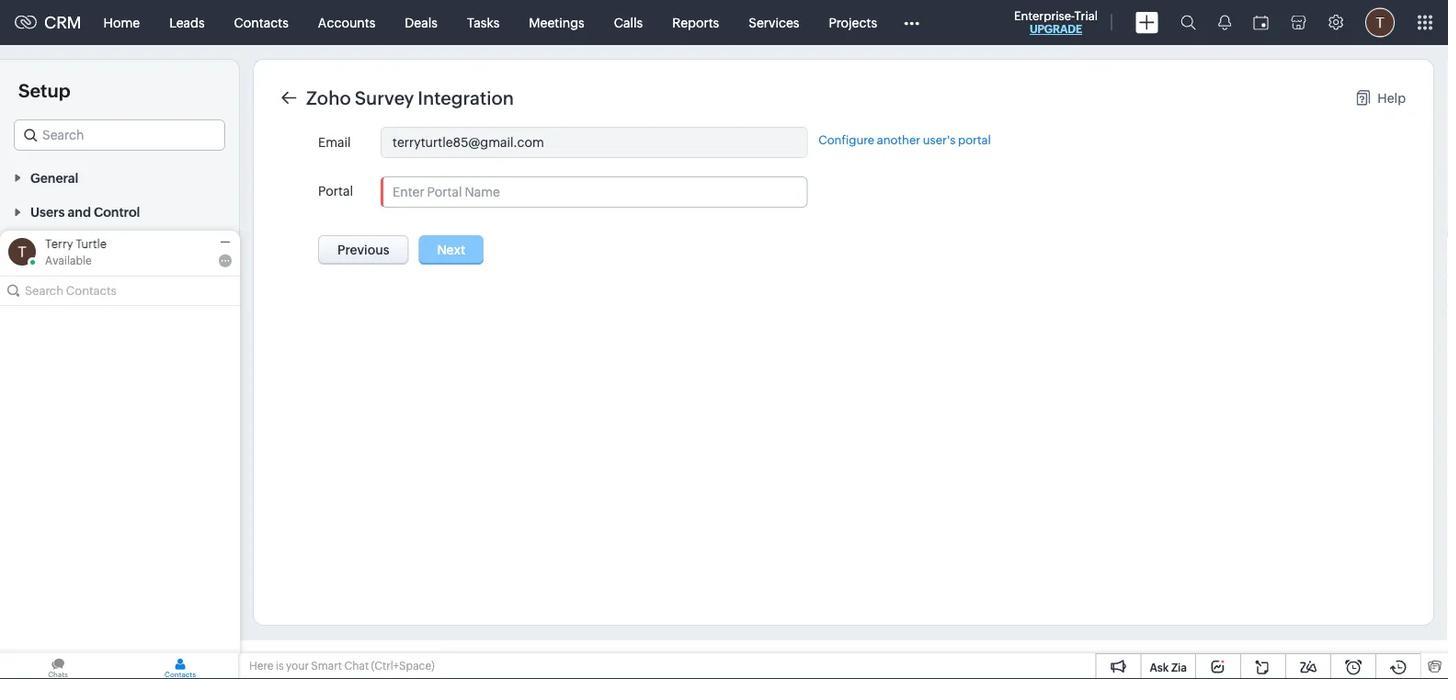 Task type: vqa. For each thing, say whether or not it's contained in the screenshot.
data
no



Task type: describe. For each thing, give the bounding box(es) containing it.
general
[[30, 170, 78, 185]]

Search Contacts text field
[[25, 277, 217, 305]]

enterprise-
[[1014, 9, 1075, 23]]

Search text field
[[15, 120, 224, 150]]

Enter email address text field
[[382, 128, 807, 157]]

ask zia
[[1150, 662, 1187, 674]]

tasks
[[467, 15, 500, 30]]

configure another user's portal
[[819, 133, 991, 147]]

meetings
[[529, 15, 585, 30]]

users and control button
[[0, 194, 239, 229]]

portal
[[318, 184, 353, 199]]

is
[[276, 660, 284, 673]]

accounts
[[318, 15, 376, 30]]

terry
[[45, 237, 73, 251]]

and
[[68, 205, 91, 220]]

home link
[[89, 0, 155, 45]]

survey
[[355, 87, 414, 109]]

projects link
[[814, 0, 892, 45]]

zoho survey integration
[[306, 87, 514, 109]]

available
[[45, 255, 92, 267]]

leads
[[169, 15, 205, 30]]

signals element
[[1208, 0, 1243, 45]]

Other Modules field
[[892, 8, 932, 37]]

smart
[[311, 660, 342, 673]]

reports link
[[658, 0, 734, 45]]

accounts link
[[303, 0, 390, 45]]

meetings link
[[514, 0, 599, 45]]

profile image
[[1366, 8, 1395, 37]]

chats image
[[0, 654, 116, 680]]

another
[[877, 133, 921, 147]]

trial
[[1075, 9, 1098, 23]]

tasks link
[[452, 0, 514, 45]]

contacts image
[[122, 654, 238, 680]]

here
[[249, 660, 274, 673]]



Task type: locate. For each thing, give the bounding box(es) containing it.
user's
[[923, 133, 956, 147]]

zia
[[1172, 662, 1187, 674]]

setup
[[18, 80, 70, 101]]

calendar image
[[1254, 15, 1269, 30]]

portal
[[958, 133, 991, 147]]

search image
[[1181, 15, 1197, 30]]

zoho
[[306, 87, 351, 109]]

control
[[94, 205, 140, 220]]

your
[[286, 660, 309, 673]]

home
[[104, 15, 140, 30]]

help
[[1378, 91, 1406, 105]]

services link
[[734, 0, 814, 45]]

general button
[[0, 160, 239, 194]]

search element
[[1170, 0, 1208, 45]]

configure
[[819, 133, 875, 147]]

previous button
[[318, 235, 409, 265]]

crm link
[[15, 13, 81, 32]]

create menu element
[[1125, 0, 1170, 45]]

reports
[[673, 15, 719, 30]]

integration
[[418, 87, 514, 109]]

calls
[[614, 15, 643, 30]]

users
[[30, 205, 65, 220]]

users and control
[[30, 205, 140, 220]]

contacts
[[234, 15, 289, 30]]

ask
[[1150, 662, 1169, 674]]

chat
[[344, 660, 369, 673]]

(ctrl+space)
[[371, 660, 435, 673]]

upgrade
[[1030, 23, 1083, 35]]

here is your smart chat (ctrl+space)
[[249, 660, 435, 673]]

None field
[[14, 120, 225, 151]]

leads link
[[155, 0, 219, 45]]

crm
[[44, 13, 81, 32]]

marketplace region
[[0, 469, 239, 590]]

contacts link
[[219, 0, 303, 45]]

projects
[[829, 15, 877, 30]]

profile element
[[1355, 0, 1406, 45]]

email
[[318, 135, 351, 150]]

enterprise-trial upgrade
[[1014, 9, 1098, 35]]

create menu image
[[1136, 11, 1159, 34]]

deals
[[405, 15, 438, 30]]

signals image
[[1219, 15, 1232, 30]]

deals link
[[390, 0, 452, 45]]

previous
[[338, 243, 390, 258]]

Enter Portal Name text field
[[382, 178, 807, 207]]

calls link
[[599, 0, 658, 45]]

turtle
[[76, 237, 107, 251]]

terry turtle
[[45, 237, 107, 251]]

services
[[749, 15, 800, 30]]



